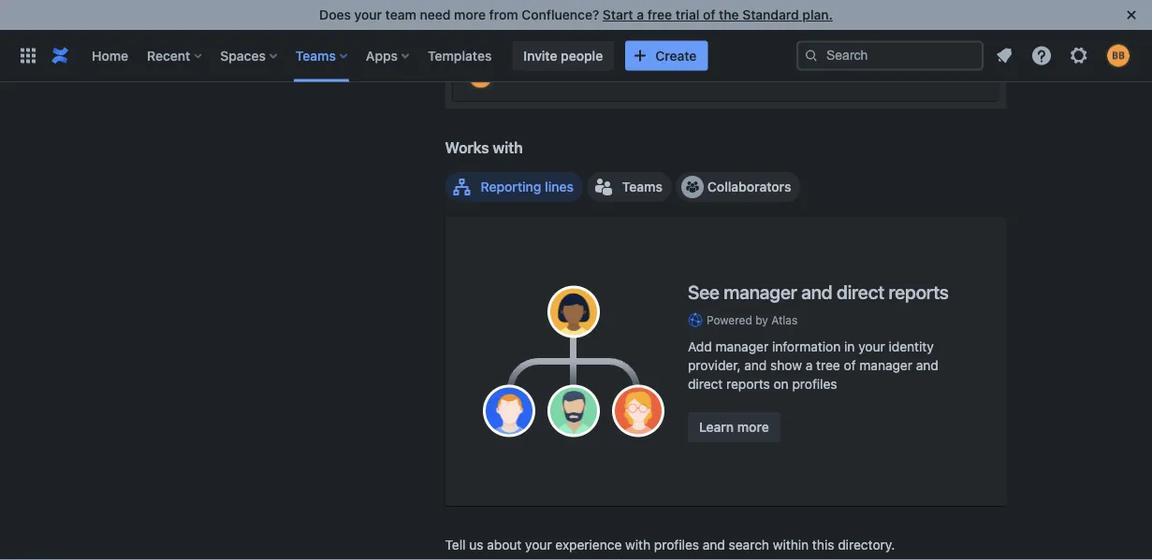 Task type: describe. For each thing, give the bounding box(es) containing it.
confluence
[[485, 42, 547, 55]]

settings icon image
[[1068, 44, 1091, 67]]

help icon image
[[1031, 44, 1053, 67]]

teams button
[[587, 172, 672, 202]]

add
[[688, 339, 712, 355]]

profiles inside the add manager information in your identity provider, and show a tree of manager and direct reports on profiles
[[793, 377, 838, 392]]

team
[[385, 7, 417, 22]]

collaborators button
[[676, 172, 801, 202]]

teams button
[[290, 41, 355, 71]]

spaces
[[220, 48, 266, 63]]

learn
[[699, 420, 734, 435]]

standard
[[743, 7, 799, 22]]

start
[[603, 7, 634, 22]]

1 horizontal spatial direct
[[837, 281, 885, 303]]

close image
[[1121, 4, 1143, 26]]

0 vertical spatial more
[[454, 7, 486, 22]]

reporting lines button
[[445, 172, 583, 202]]

experience
[[556, 538, 622, 553]]

search
[[729, 538, 770, 553]]

1 horizontal spatial reports
[[889, 281, 949, 303]]

works
[[445, 139, 489, 157]]

and up powered by atlas link
[[802, 281, 833, 303]]

teams image
[[593, 176, 615, 198]]

from
[[489, 7, 518, 22]]

your inside the add manager information in your identity provider, and show a tree of manager and direct reports on profiles
[[859, 339, 885, 355]]

about
[[487, 538, 522, 553]]

reporting
[[481, 179, 542, 195]]

confluence image
[[466, 41, 481, 56]]

reporting lines
[[481, 179, 574, 195]]

on
[[774, 377, 789, 392]]

0 horizontal spatial a
[[637, 7, 644, 22]]

0 horizontal spatial your
[[354, 7, 382, 22]]

people
[[561, 48, 603, 63]]

apps button
[[360, 41, 417, 71]]

2 vertical spatial your
[[525, 538, 552, 553]]

the
[[719, 7, 739, 22]]

this
[[813, 538, 835, 553]]

apps
[[366, 48, 398, 63]]

bob builder link
[[501, 64, 582, 83]]

within
[[773, 538, 809, 553]]

see manager and direct reports
[[688, 281, 949, 303]]

by
[[756, 314, 769, 327]]

manager for see
[[724, 281, 797, 303]]

global element
[[11, 29, 797, 82]]

templates link
[[422, 41, 498, 71]]

free
[[648, 7, 672, 22]]

direct inside the add manager information in your identity provider, and show a tree of manager and direct reports on profiles
[[688, 377, 723, 392]]

more inside button
[[738, 420, 769, 435]]

Search field
[[797, 41, 984, 71]]

atlas image
[[688, 313, 703, 328]]



Task type: vqa. For each thing, say whether or not it's contained in the screenshot.
Bob Builder Link
yes



Task type: locate. For each thing, give the bounding box(es) containing it.
does your team need more from confluence? start a free trial of the standard plan.
[[319, 7, 833, 22]]

manager down powered by atlas
[[716, 339, 769, 355]]

0 horizontal spatial profiles
[[654, 538, 699, 553]]

0 vertical spatial your
[[354, 7, 382, 22]]

1 vertical spatial reports
[[727, 377, 770, 392]]

1 vertical spatial profiles
[[654, 538, 699, 553]]

reports left on
[[727, 377, 770, 392]]

1 horizontal spatial of
[[844, 358, 856, 374]]

a down information
[[806, 358, 813, 374]]

reports
[[889, 281, 949, 303], [727, 377, 770, 392]]

0 horizontal spatial more
[[454, 7, 486, 22]]

profiles left the search
[[654, 538, 699, 553]]

learn more button
[[688, 413, 781, 443]]

1 vertical spatial direct
[[688, 377, 723, 392]]

identity
[[889, 339, 934, 355]]

of left the
[[703, 7, 716, 22]]

0 vertical spatial direct
[[837, 281, 885, 303]]

builder
[[533, 65, 582, 83]]

us
[[469, 538, 484, 553]]

0 vertical spatial with
[[493, 139, 523, 157]]

1 vertical spatial with
[[626, 538, 651, 553]]

profiles
[[793, 377, 838, 392], [654, 538, 699, 553]]

direct
[[837, 281, 885, 303], [688, 377, 723, 392]]

0 horizontal spatial of
[[703, 7, 716, 22]]

atlas
[[772, 314, 798, 327]]

2 vertical spatial manager
[[860, 358, 913, 374]]

1 horizontal spatial teams
[[623, 179, 663, 195]]

of down in
[[844, 358, 856, 374]]

powered by atlas
[[707, 314, 798, 327]]

a
[[637, 7, 644, 22], [806, 358, 813, 374]]

recent button
[[141, 41, 209, 71]]

manager for add
[[716, 339, 769, 355]]

banner containing home
[[0, 29, 1153, 82]]

your left team at the top left of the page
[[354, 7, 382, 22]]

1 vertical spatial manager
[[716, 339, 769, 355]]

invite
[[524, 48, 558, 63]]

0 vertical spatial profiles
[[793, 377, 838, 392]]

templates
[[428, 48, 492, 63]]

plan.
[[803, 7, 833, 22]]

more
[[454, 7, 486, 22], [738, 420, 769, 435]]

and left the search
[[703, 538, 726, 553]]

home link
[[86, 41, 134, 71]]

1 horizontal spatial more
[[738, 420, 769, 435]]

of for tree
[[844, 358, 856, 374]]

collaborators
[[708, 179, 792, 195]]

collaboratorsicon image
[[685, 180, 700, 195]]

a left free
[[637, 7, 644, 22]]

your right in
[[859, 339, 885, 355]]

1 vertical spatial teams
[[623, 179, 663, 195]]

1 vertical spatial of
[[844, 358, 856, 374]]

direct up powered by atlas link
[[837, 281, 885, 303]]

teams right teams image
[[623, 179, 663, 195]]

manager
[[724, 281, 797, 303], [716, 339, 769, 355], [860, 358, 913, 374]]

teams
[[296, 48, 336, 63], [623, 179, 663, 195]]

manager up "by"
[[724, 281, 797, 303]]

powered by atlas link
[[688, 313, 969, 329]]

appswitcher icon image
[[17, 44, 39, 67]]

0 vertical spatial of
[[703, 7, 716, 22]]

with
[[493, 139, 523, 157], [626, 538, 651, 553]]

spaces button
[[215, 41, 285, 71]]

1 vertical spatial more
[[738, 420, 769, 435]]

tree
[[817, 358, 841, 374]]

1 horizontal spatial with
[[626, 538, 651, 553]]

1 horizontal spatial a
[[806, 358, 813, 374]]

more left from
[[454, 7, 486, 22]]

direct down provider,
[[688, 377, 723, 392]]

manager down 'identity'
[[860, 358, 913, 374]]

of for trial
[[703, 7, 716, 22]]

home
[[92, 48, 128, 63]]

create button
[[626, 41, 708, 71]]

with up "reporting"
[[493, 139, 523, 157]]

of
[[703, 7, 716, 22], [844, 358, 856, 374]]

see
[[688, 281, 720, 303]]

a inside the add manager information in your identity provider, and show a tree of manager and direct reports on profiles
[[806, 358, 813, 374]]

bob
[[501, 65, 529, 83]]

0 horizontal spatial with
[[493, 139, 523, 157]]

banner
[[0, 29, 1153, 82]]

your right about
[[525, 538, 552, 553]]

confluence?
[[522, 7, 599, 22]]

1 vertical spatial a
[[806, 358, 813, 374]]

and
[[802, 281, 833, 303], [745, 358, 767, 374], [916, 358, 939, 374], [703, 538, 726, 553]]

create
[[656, 48, 697, 63]]

with right "experience"
[[626, 538, 651, 553]]

your
[[354, 7, 382, 22], [859, 339, 885, 355], [525, 538, 552, 553]]

1 horizontal spatial your
[[525, 538, 552, 553]]

teams down does
[[296, 48, 336, 63]]

0 horizontal spatial reports
[[727, 377, 770, 392]]

provider,
[[688, 358, 741, 374]]

profiles down "tree" on the right bottom of page
[[793, 377, 838, 392]]

show
[[771, 358, 802, 374]]

lines
[[545, 179, 574, 195]]

powered
[[707, 314, 753, 327]]

0 vertical spatial reports
[[889, 281, 949, 303]]

reports up 'identity'
[[889, 281, 949, 303]]

and down 'identity'
[[916, 358, 939, 374]]

0 vertical spatial teams
[[296, 48, 336, 63]]

trial
[[676, 7, 700, 22]]

more right learn
[[738, 420, 769, 435]]

directory.
[[838, 538, 895, 553]]

reports inside the add manager information in your identity provider, and show a tree of manager and direct reports on profiles
[[727, 377, 770, 392]]

0 horizontal spatial teams
[[296, 48, 336, 63]]

and left show
[[745, 358, 767, 374]]

teams inside button
[[623, 179, 663, 195]]

1 vertical spatial your
[[859, 339, 885, 355]]

start a free trial of the standard plan. link
[[603, 7, 833, 22]]

add manager information in your identity provider, and show a tree of manager and direct reports on profiles
[[688, 339, 939, 392]]

1 horizontal spatial profiles
[[793, 377, 838, 392]]

information
[[772, 339, 841, 355]]

need
[[420, 7, 451, 22]]

0 vertical spatial manager
[[724, 281, 797, 303]]

search image
[[804, 48, 819, 63]]

0 vertical spatial a
[[637, 7, 644, 22]]

learn more
[[699, 420, 769, 435]]

bob builder
[[501, 65, 582, 83]]

0 horizontal spatial direct
[[688, 377, 723, 392]]

of inside the add manager information in your identity provider, and show a tree of manager and direct reports on profiles
[[844, 358, 856, 374]]

teams inside dropdown button
[[296, 48, 336, 63]]

notification icon image
[[993, 44, 1016, 67]]

confluence image
[[466, 41, 481, 56], [49, 44, 71, 67], [49, 44, 71, 67]]

recent
[[147, 48, 190, 63]]

does
[[319, 7, 351, 22]]

invite people
[[524, 48, 603, 63]]

invite people button
[[513, 41, 614, 71]]

tell
[[445, 538, 466, 553]]

in
[[845, 339, 855, 355]]

tell us about your experience with profiles and search within this directory.
[[445, 538, 895, 553]]

2 horizontal spatial your
[[859, 339, 885, 355]]

works with
[[445, 139, 523, 157]]



